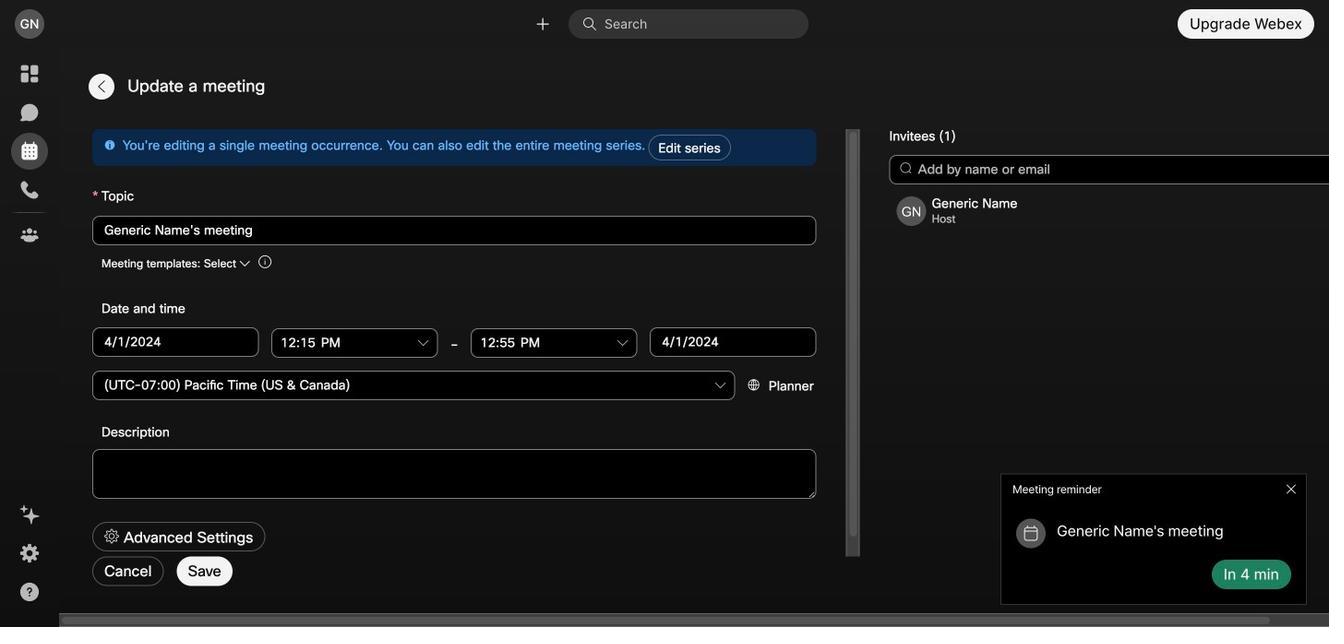 Task type: locate. For each thing, give the bounding box(es) containing it.
webex tab list
[[11, 55, 48, 254]]

navigation
[[0, 48, 59, 628]]

alert
[[994, 467, 1315, 613]]



Task type: vqa. For each thing, say whether or not it's contained in the screenshot.
chat_20 image
no



